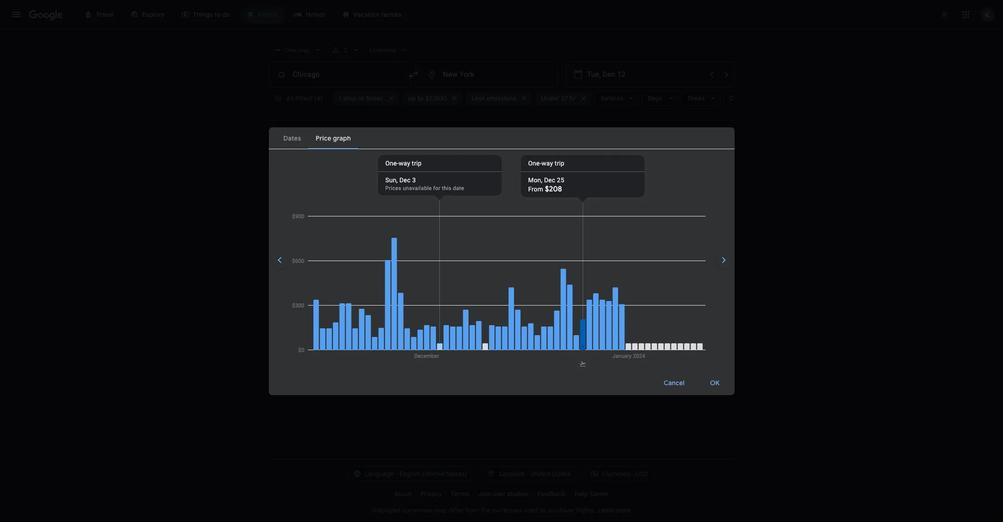 Task type: locate. For each thing, give the bounding box(es) containing it.
terms
[[451, 491, 470, 498]]

hr inside 2 hr 9 min ewr
[[452, 297, 459, 306]]

less emissions button
[[466, 91, 532, 106]]

1 horizontal spatial prices
[[386, 185, 402, 191]]

hr inside under 27 hr popup button
[[570, 94, 576, 102]]

- down 167
[[570, 206, 572, 213]]

emissions inside 'popup button'
[[487, 94, 517, 102]]

dec inside sun, dec 3 prices unavailable for this date
[[400, 176, 411, 184]]

united inside 9:35 pm – 12:44 am united
[[311, 308, 328, 315]]

scroll forward image
[[713, 249, 735, 271]]

to
[[418, 94, 424, 102], [540, 507, 546, 514]]

kg co -9% emissions down 167 kg co 2 -9% emissions
[[570, 229, 606, 247]]

bags button
[[643, 91, 678, 106]]

passenger
[[515, 173, 542, 179]]

kg up -10% emissions
[[582, 297, 590, 306]]

nonstop for 165
[[506, 297, 534, 306]]

hr right 27
[[570, 94, 576, 102]]

0 vertical spatial may
[[487, 173, 497, 179]]

one-way trip for $208
[[529, 160, 565, 167]]

currencies down join user studies link
[[492, 507, 523, 514]]

1 horizontal spatial to
[[540, 507, 546, 514]]

all left flights
[[269, 158, 279, 170]]

kg up 165 kg co 2
[[582, 263, 590, 272]]

0 horizontal spatial way
[[399, 160, 410, 167]]

9% down 167
[[572, 206, 579, 213]]

all flights
[[269, 158, 308, 170]]

track prices
[[284, 129, 322, 137]]

2 inside popup button
[[344, 46, 348, 54]]

kg co -9% emissions up 165 kg co 2
[[570, 263, 606, 281]]

0 vertical spatial nonstop
[[506, 195, 534, 204]]

2 one-way trip from the left
[[529, 160, 565, 167]]

about link
[[390, 487, 416, 502]]

1 - from the top
[[570, 206, 572, 213]]

prices inside the all flights main content
[[269, 173, 285, 179]]

co
[[592, 195, 603, 204], [592, 229, 603, 238], [592, 263, 603, 272], [592, 297, 603, 306]]

9% down 167 kg co 2 -9% emissions
[[572, 240, 579, 247]]

fewer
[[366, 94, 384, 102]]

leaves o'hare international airport at 9:35 pm on tuesday, december 12 and arrives at newark liberty international airport at 12:44 am on wednesday, december 13. element
[[311, 297, 380, 306]]

all
[[286, 94, 294, 102], [269, 158, 279, 170]]

9%
[[572, 206, 579, 213], [572, 240, 579, 247], [572, 275, 579, 281]]

ok
[[711, 379, 720, 387]]

states
[[552, 470, 571, 478]]

12:44 am
[[345, 297, 376, 306]]

(united
[[423, 470, 445, 478]]

kg
[[582, 195, 590, 204], [582, 229, 590, 238], [582, 263, 590, 272], [582, 297, 590, 306]]

kg co -9% emissions
[[570, 229, 606, 247], [570, 263, 606, 281]]

one- up passengers.
[[386, 160, 399, 167]]

find the best price region
[[269, 128, 735, 152]]

kg inside 165 kg co 2
[[582, 297, 590, 306]]

1 one- from the left
[[386, 160, 399, 167]]

all for all filters (4)
[[286, 94, 294, 102]]

co inside 167 kg co 2 -9% emissions
[[592, 195, 603, 204]]

0 horizontal spatial united
[[311, 308, 328, 315]]

1 vertical spatial united
[[531, 470, 551, 478]]

under 27 hr
[[541, 94, 576, 102]]

sun, dec 3 prices unavailable for this date
[[386, 176, 465, 191]]

and
[[452, 173, 462, 179]]

prices
[[269, 173, 285, 179], [386, 185, 402, 191]]

2 vertical spatial hr
[[452, 297, 459, 306]]

way
[[399, 160, 410, 167], [542, 160, 553, 167]]

0 vertical spatial for
[[361, 173, 369, 179]]

1 vertical spatial for
[[434, 185, 441, 191]]

all filters (4)
[[286, 94, 323, 102]]

1 vertical spatial 9%
[[572, 240, 579, 247]]

all flights main content
[[269, 128, 735, 331]]

1 horizontal spatial one-
[[529, 160, 542, 167]]

nonstop flight. element
[[506, 195, 534, 205], [506, 297, 534, 308]]

co up -10% emissions
[[592, 297, 603, 306]]

from
[[529, 186, 544, 193]]

prices down sun,
[[386, 185, 402, 191]]

1 way from the left
[[399, 160, 410, 167]]

0 horizontal spatial trip
[[412, 160, 422, 167]]

dec inside mon, dec 25 from $208
[[545, 176, 556, 184]]

for right the "fees"
[[361, 173, 369, 179]]

1 vertical spatial all
[[269, 158, 279, 170]]

2 horizontal spatial dec
[[545, 176, 556, 184]]

help
[[575, 491, 588, 498]]

2 vertical spatial 9%
[[572, 275, 579, 281]]

0 vertical spatial prices
[[269, 173, 285, 179]]

0 vertical spatial all
[[286, 94, 294, 102]]

1 vertical spatial min
[[467, 297, 479, 306]]

min inside 2 hr 9 min ewr
[[467, 297, 479, 306]]

1 horizontal spatial way
[[542, 160, 553, 167]]

less
[[472, 94, 485, 102]]

currencies down privacy link
[[402, 507, 433, 514]]

1 horizontal spatial may
[[487, 173, 497, 179]]

co up 165 kg co 2
[[592, 263, 603, 272]]

total duration 2 hr 15 min. element
[[446, 195, 506, 205]]

dec left 3
[[400, 176, 411, 184]]

to right used
[[540, 507, 546, 514]]

one-
[[386, 160, 399, 167], [529, 160, 542, 167]]

airports
[[767, 94, 791, 102]]

for left this
[[434, 185, 441, 191]]

0 vertical spatial to
[[418, 94, 424, 102]]

- down '165'
[[570, 309, 572, 315]]

1 horizontal spatial for
[[434, 185, 441, 191]]

all inside button
[[286, 94, 294, 102]]

location
[[499, 470, 526, 478]]

prices include required taxes + fees for 2 passengers.
[[269, 173, 406, 179]]

all left filters
[[286, 94, 294, 102]]

1 horizontal spatial dec
[[400, 176, 411, 184]]

all inside main content
[[269, 158, 279, 170]]

2 way from the left
[[542, 160, 553, 167]]

9% inside 167 kg co 2 -9% emissions
[[572, 206, 579, 213]]

times button
[[682, 91, 721, 106]]

all for all flights
[[269, 158, 279, 170]]

min for 2 hr 15 min
[[470, 195, 482, 204]]

1 vertical spatial to
[[540, 507, 546, 514]]

trip up optional
[[412, 160, 422, 167]]

kg right 167
[[582, 195, 590, 204]]

track
[[284, 129, 301, 137]]

nonstop flight. element for 167
[[506, 195, 534, 205]]

may left differ at the bottom of the page
[[435, 507, 447, 514]]

dec inside find the best price 'region'
[[337, 129, 349, 137]]

to right "up"
[[418, 94, 424, 102]]

privacy link
[[416, 487, 447, 502]]

prices down the all flights
[[269, 173, 285, 179]]

1 horizontal spatial trip
[[555, 160, 565, 167]]

2
[[344, 46, 348, 54], [370, 173, 373, 179], [446, 195, 450, 204], [603, 198, 606, 205], [446, 297, 450, 306], [603, 300, 607, 308]]

167 kg co 2 -9% emissions
[[569, 195, 606, 213]]

1 one-way trip from the left
[[386, 160, 422, 167]]

unavailable
[[403, 185, 432, 191]]

2 nonstop flight. element from the top
[[506, 297, 534, 308]]

2 inside 165 kg co 2
[[603, 300, 607, 308]]

feedback link
[[533, 487, 570, 502]]

0 horizontal spatial prices
[[269, 173, 285, 179]]

min right the 9
[[467, 297, 479, 306]]

way up passenger assistance "button"
[[542, 160, 553, 167]]

2 - from the top
[[570, 240, 572, 247]]

passenger assistance button
[[515, 173, 571, 179]]

hr left the 9
[[452, 297, 459, 306]]

10%
[[572, 309, 582, 315]]

27
[[561, 94, 568, 102]]

2 kg co -9% emissions from the top
[[570, 263, 606, 281]]

ewr
[[461, 308, 473, 315]]

1 currencies from the left
[[402, 507, 433, 514]]

–
[[339, 297, 344, 306]]

one-way trip up passengers.
[[386, 160, 422, 167]]

None search field
[[269, 42, 807, 121]]

1 horizontal spatial one-way trip
[[529, 160, 565, 167]]

1 vertical spatial prices
[[386, 185, 402, 191]]

0 horizontal spatial currencies
[[402, 507, 433, 514]]

1 vertical spatial kg co -9% emissions
[[570, 263, 606, 281]]

may apply. passenger assistance
[[485, 173, 571, 179]]

way for $208
[[542, 160, 553, 167]]

- inside 167 kg co 2 -9% emissions
[[570, 206, 572, 213]]

one- for $208
[[529, 160, 542, 167]]

1 horizontal spatial all
[[286, 94, 294, 102]]

trip for unavailable
[[412, 160, 422, 167]]

2 one- from the left
[[529, 160, 542, 167]]

9% up '165'
[[572, 275, 579, 281]]

158 US dollars text field
[[682, 301, 698, 310]]

optional
[[407, 173, 429, 179]]

-
[[570, 206, 572, 213], [570, 240, 572, 247], [570, 275, 572, 281], [570, 309, 572, 315]]

way up optional
[[399, 160, 410, 167]]

0 horizontal spatial one-
[[386, 160, 399, 167]]

0 horizontal spatial to
[[418, 94, 424, 102]]

displayed
[[373, 507, 401, 514]]

dec up $208
[[545, 176, 556, 184]]

required
[[306, 173, 327, 179]]

1 stop or fewer
[[339, 94, 384, 102]]

0 vertical spatial min
[[470, 195, 482, 204]]

1 horizontal spatial currencies
[[492, 507, 523, 514]]

3 - from the top
[[570, 275, 572, 281]]

0 vertical spatial kg co -9% emissions
[[570, 229, 606, 247]]

one- up passenger
[[529, 160, 542, 167]]

join user studies link
[[474, 487, 533, 502]]

9
[[461, 297, 465, 306]]

min for 2 hr 9 min ewr
[[467, 297, 479, 306]]

1 vertical spatial nonstop
[[506, 297, 534, 306]]

kg inside 167 kg co 2 -9% emissions
[[582, 195, 590, 204]]

one-way trip up passenger assistance "button"
[[529, 160, 565, 167]]

united down 9:35 pm text box
[[311, 308, 328, 315]]

0 horizontal spatial may
[[435, 507, 447, 514]]

all filters (4) button
[[269, 91, 330, 106]]

airlines
[[601, 94, 624, 102]]

under
[[541, 94, 560, 102]]

hr inside total duration 2 hr 15 min. element
[[452, 195, 459, 204]]

more
[[616, 507, 631, 514]]

currencies
[[402, 507, 433, 514], [492, 507, 523, 514]]

join
[[479, 491, 491, 498]]

1 nonstop flight. element from the top
[[506, 195, 534, 205]]

- up '165'
[[570, 275, 572, 281]]

include
[[286, 173, 305, 179]]

help center
[[575, 491, 609, 498]]

none search field containing all filters (4)
[[269, 42, 807, 121]]

1 nonstop from the top
[[506, 195, 534, 204]]

2 hr 15 min
[[446, 195, 482, 204]]

0 vertical spatial united
[[311, 308, 328, 315]]

hr left the 15
[[452, 195, 459, 204]]

learn more link
[[598, 507, 631, 514]]

center
[[590, 491, 609, 498]]

dec left 12
[[337, 129, 349, 137]]

0 horizontal spatial all
[[269, 158, 279, 170]]

2 nonstop from the top
[[506, 297, 534, 306]]

0 vertical spatial 9%
[[572, 206, 579, 213]]

2 inside 167 kg co 2 -9% emissions
[[603, 198, 606, 205]]

0 horizontal spatial for
[[361, 173, 369, 179]]

may
[[487, 173, 497, 179], [435, 507, 447, 514]]

charges
[[430, 173, 451, 179]]

0 horizontal spatial dec
[[337, 129, 349, 137]]

0 horizontal spatial one-way trip
[[386, 160, 422, 167]]

2 trip from the left
[[555, 160, 565, 167]]

united left states
[[531, 470, 551, 478]]

min
[[470, 195, 482, 204], [467, 297, 479, 306]]

help center link
[[570, 487, 614, 502]]

one- for unavailable
[[386, 160, 399, 167]]

may left apply.
[[487, 173, 497, 179]]

1 9% from the top
[[572, 206, 579, 213]]

english (united states)
[[400, 470, 467, 478]]

0 vertical spatial hr
[[570, 94, 576, 102]]

trip up assistance on the right of page
[[555, 160, 565, 167]]

1 trip from the left
[[412, 160, 422, 167]]

1 vertical spatial nonstop flight. element
[[506, 297, 534, 308]]

co right 167
[[592, 195, 603, 204]]

0 vertical spatial nonstop flight. element
[[506, 195, 534, 205]]

- down 167 kg co 2 -9% emissions
[[570, 240, 572, 247]]

min right the 15
[[470, 195, 482, 204]]

differ
[[449, 507, 464, 514]]

1 vertical spatial hr
[[452, 195, 459, 204]]

2 inside 2 hr 9 min ewr
[[446, 297, 450, 306]]



Task type: vqa. For each thing, say whether or not it's contained in the screenshot.
Search
no



Task type: describe. For each thing, give the bounding box(es) containing it.
to inside popup button
[[418, 94, 424, 102]]

emissions inside 167 kg co 2 -9% emissions
[[580, 206, 606, 213]]

kg down 167 kg co 2 -9% emissions
[[582, 229, 590, 238]]

fees
[[349, 173, 360, 179]]

flights.
[[576, 507, 596, 514]]

language
[[365, 470, 395, 478]]

(4)
[[314, 94, 323, 102]]

2 button
[[328, 42, 364, 58]]

one-way trip for unavailable
[[386, 160, 422, 167]]

prices inside sun, dec 3 prices unavailable for this date
[[386, 185, 402, 191]]

9:35 pm – 12:44 am united
[[311, 297, 376, 315]]

airlines button
[[595, 91, 639, 106]]

purchase
[[548, 507, 575, 514]]

nonstop flight. element for 165
[[506, 297, 534, 308]]

12
[[351, 129, 357, 137]]

2 hr 9 min ewr
[[446, 297, 479, 315]]

up to $2,000 button
[[403, 91, 463, 106]]

165 kg co 2
[[569, 297, 607, 308]]

taxes
[[329, 173, 343, 179]]

3 9% from the top
[[572, 275, 579, 281]]

1 kg co -9% emissions from the top
[[570, 229, 606, 247]]

states)
[[446, 470, 467, 478]]

1 horizontal spatial united
[[531, 470, 551, 478]]

1 vertical spatial may
[[435, 507, 447, 514]]

terms link
[[447, 487, 474, 502]]

feedback
[[538, 491, 566, 498]]

Departure text field
[[587, 62, 704, 87]]

english
[[400, 470, 421, 478]]

up to $2,000
[[408, 94, 447, 102]]

bags
[[648, 94, 663, 102]]

dec 12
[[337, 129, 357, 137]]

swap origin and destination. image
[[408, 69, 419, 80]]

currency
[[603, 470, 631, 478]]

used
[[524, 507, 539, 514]]

cancel
[[664, 379, 685, 387]]

2 currencies from the left
[[492, 507, 523, 514]]

for inside sun, dec 3 prices unavailable for this date
[[434, 185, 441, 191]]

this
[[442, 185, 452, 191]]

1 stop or fewer button
[[334, 91, 399, 106]]

usd
[[636, 470, 649, 478]]

learn
[[598, 507, 615, 514]]

about
[[394, 491, 412, 498]]

scroll backward image
[[269, 249, 291, 271]]

date
[[453, 185, 465, 191]]

2 9% from the top
[[572, 240, 579, 247]]

join user studies
[[479, 491, 529, 498]]

flights
[[281, 158, 308, 170]]

hr for 2 hr 15 min
[[452, 195, 459, 204]]

+
[[344, 173, 347, 179]]

$208
[[545, 185, 562, 194]]

learn more about tracked prices image
[[323, 129, 332, 137]]

167
[[569, 195, 580, 204]]

trip for $208
[[555, 160, 565, 167]]

under 27 hr button
[[536, 91, 592, 106]]

from
[[466, 507, 480, 514]]

165
[[569, 297, 581, 306]]

hr for 2 hr 9 min ewr
[[452, 297, 459, 306]]

1
[[339, 94, 342, 102]]

prices
[[302, 129, 322, 137]]

mon, dec 25 from $208
[[529, 176, 565, 194]]

stop
[[343, 94, 357, 102]]

up
[[408, 94, 416, 102]]

optional charges and
[[407, 173, 463, 179]]

mon,
[[529, 176, 543, 184]]

connecting airports
[[730, 94, 791, 102]]

apply.
[[499, 173, 514, 179]]

4 - from the top
[[570, 309, 572, 315]]

times
[[688, 94, 706, 102]]

connecting
[[730, 94, 765, 102]]

for inside the all flights main content
[[361, 173, 369, 179]]

3
[[412, 176, 416, 184]]

user
[[493, 491, 506, 498]]

co down 167 kg co 2 -9% emissions
[[592, 229, 603, 238]]

co inside 165 kg co 2
[[592, 297, 603, 306]]

-10% emissions
[[570, 309, 610, 315]]

or
[[358, 94, 365, 102]]

may inside the all flights main content
[[487, 173, 497, 179]]

dec for unavailable
[[400, 176, 411, 184]]

displayed currencies may differ from the currencies used to purchase flights. learn more
[[373, 507, 631, 514]]

Departure time: 9:35 PM. text field
[[311, 297, 337, 306]]

Arrival time: 12:44 AM on  Wednesday, December 13. text field
[[345, 297, 380, 306]]

25
[[557, 176, 565, 184]]

filters
[[295, 94, 313, 102]]

passengers.
[[375, 173, 406, 179]]

nonstop for 167
[[506, 195, 534, 204]]

united states
[[531, 470, 571, 478]]

less emissions
[[472, 94, 517, 102]]

the
[[481, 507, 491, 514]]

ok button
[[700, 372, 731, 394]]

15
[[461, 195, 468, 204]]

dec for $208
[[545, 176, 556, 184]]

total duration 2 hr 9 min. element
[[446, 297, 506, 308]]

sun,
[[386, 176, 398, 184]]

assistance
[[544, 173, 571, 179]]

privacy
[[421, 491, 442, 498]]

way for unavailable
[[399, 160, 410, 167]]

$158
[[682, 301, 698, 310]]



